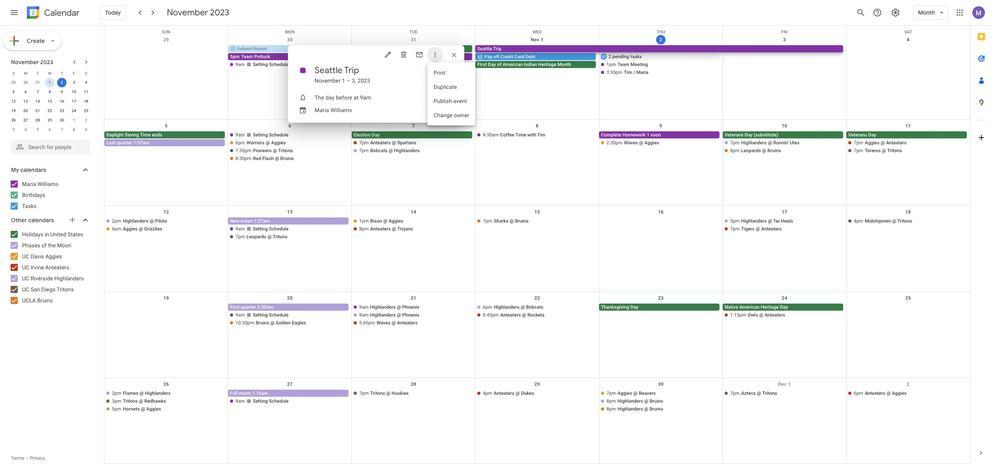 Task type: describe. For each thing, give the bounding box(es) containing it.
utes
[[790, 140, 799, 146]]

7pm aztecs @ tritons
[[730, 391, 777, 397]]

1:37am
[[133, 140, 149, 146]]

1 horizontal spatial williams
[[331, 107, 352, 113]]

2 cell
[[56, 78, 68, 87]]

7pm for 7pm aggies @ beavers
[[606, 391, 616, 397]]

create button
[[3, 32, 61, 50]]

22 inside "november 2023" grid
[[48, 109, 52, 113]]

29 inside 29 element
[[48, 118, 52, 122]]

tritons for 7pm aztecs @ tritons
[[762, 391, 777, 397]]

6pm for 6pm anteaters @ aggies
[[854, 391, 863, 397]]

december 4 element
[[21, 125, 30, 135]]

day for first day of american indian heritage month
[[488, 62, 496, 67]]

2:30pm waves @ aggies
[[606, 140, 659, 146]]

8:30pm
[[236, 156, 251, 161]]

1 s from the left
[[12, 71, 15, 75]]

schedule for 20
[[269, 313, 289, 318]]

15 element
[[45, 97, 55, 106]]

row containing sun
[[104, 26, 970, 35]]

1 horizontal spatial 20
[[287, 296, 293, 301]]

setting for 27
[[253, 399, 268, 404]]

first day of american indian heritage month
[[477, 62, 571, 67]]

grid containing 29
[[104, 26, 970, 465]]

6pm for 6pm warriors @ aggies
[[236, 140, 245, 146]]

14 inside "november 2023" grid
[[35, 99, 40, 104]]

team for team meeting
[[618, 62, 629, 67]]

0 vertical spatial 23
[[60, 109, 64, 113]]

2 setting from the top
[[253, 132, 268, 138]]

diego
[[41, 287, 55, 293]]

submit report
[[237, 46, 267, 52]]

williams inside my calendars list
[[37, 181, 58, 187]]

7 inside row
[[61, 128, 63, 132]]

6 inside december 6 element
[[49, 128, 51, 132]]

anteaters inside other calendars list
[[45, 265, 69, 271]]

28 element
[[33, 116, 42, 125]]

9 for november 2023
[[61, 90, 63, 94]]

uc san diego tritons
[[22, 287, 74, 293]]

row containing s
[[7, 69, 92, 78]]

change
[[434, 112, 453, 119]]

17 inside grid
[[782, 210, 787, 215]]

– inside seattle trip november 1 – 3, 2023
[[347, 78, 350, 84]]

1:27am
[[254, 219, 270, 224]]

26 element
[[9, 116, 18, 125]]

0 vertical spatial bobcats
[[370, 148, 388, 154]]

coffee
[[500, 132, 514, 138]]

saving
[[125, 132, 139, 138]]

9:30am coffee time with tim
[[483, 132, 546, 138]]

18 element
[[81, 97, 91, 106]]

fri
[[782, 30, 788, 35]]

the
[[48, 243, 56, 249]]

8 inside row
[[73, 128, 75, 132]]

1 t from the left
[[37, 71, 39, 75]]

election day button
[[352, 132, 472, 139]]

2 s from the left
[[85, 71, 87, 75]]

submit report button
[[228, 45, 349, 52]]

1 vertical spatial 2023
[[40, 59, 53, 66]]

bruins inside other calendars list
[[37, 298, 53, 304]]

december 8 element
[[69, 125, 79, 135]]

0 horizontal spatial november
[[11, 59, 39, 66]]

7pm highlanders @ runnin' utes
[[730, 140, 799, 146]]

tritons left huskies
[[370, 391, 385, 397]]

uc davis aggies
[[22, 254, 62, 260]]

first for first quarter 2:50am
[[230, 305, 240, 310]]

4pm for 4pm anteaters @ dukes
[[483, 391, 492, 397]]

cell containing veterans day (substitute)
[[723, 132, 846, 163]]

holidays
[[22, 232, 43, 238]]

1 horizontal spatial 5
[[37, 128, 39, 132]]

day for veterans day
[[868, 132, 876, 138]]

nov
[[531, 37, 540, 43]]

10 for november 2023
[[72, 90, 76, 94]]

pay off credit card debt
[[484, 54, 535, 59]]

heels
[[781, 219, 793, 224]]

1 horizontal spatial november 2023
[[167, 7, 229, 18]]

8pm leopards @ bruins
[[730, 148, 781, 154]]

6pm warriors @ aggies
[[236, 140, 286, 146]]

27 for dec 1
[[287, 382, 293, 388]]

settings menu image
[[891, 8, 900, 17]]

1 cell
[[44, 78, 56, 87]]

november inside seattle trip november 1 – 3, 2023
[[315, 78, 341, 84]]

other calendars list
[[2, 228, 98, 307]]

sun
[[162, 30, 170, 35]]

seattle trip heading
[[315, 65, 359, 76]]

4 inside grid
[[907, 37, 910, 43]]

7 for sun
[[412, 123, 415, 129]]

6 for sun
[[288, 123, 291, 129]]

first quarter 2:50am
[[230, 305, 273, 310]]

4pm midshipmen @ tritons
[[854, 219, 912, 224]]

2 for december 2 element
[[85, 118, 87, 122]]

ucla
[[22, 298, 36, 304]]

25 inside "november 2023" grid
[[84, 109, 88, 113]]

trip for seattle trip november 1 – 3, 2023
[[344, 65, 359, 76]]

f
[[73, 71, 75, 75]]

0 horizontal spatial 3
[[12, 128, 15, 132]]

1 setting schedule from the top
[[253, 62, 289, 67]]

row containing 3
[[7, 125, 92, 135]]

19 inside "november 2023" grid
[[11, 109, 16, 113]]

december 3 element
[[9, 125, 18, 135]]

the
[[315, 95, 324, 101]]

1 right 'nov'
[[541, 37, 544, 43]]

11 element
[[81, 87, 91, 97]]

7pm toreros @ tritons
[[854, 148, 902, 154]]

1 horizontal spatial maria williams
[[315, 107, 352, 113]]

cell containing 5pm
[[723, 218, 846, 241]]

cell containing veterans day
[[846, 132, 970, 163]]

uc for uc irvine anteaters
[[22, 265, 29, 271]]

submit
[[237, 46, 252, 52]]

veterans day
[[848, 132, 876, 138]]

3pm tritons @ redhawks
[[112, 399, 166, 404]]

15 inside grid
[[534, 210, 540, 215]]

1 horizontal spatial 4
[[85, 80, 87, 85]]

maria inside cell
[[636, 70, 649, 75]]

my calendars button
[[2, 164, 98, 176]]

daylight saving time ends button
[[104, 132, 225, 139]]

cell containing 2 pending tasks
[[599, 45, 723, 77]]

heritage inside button
[[761, 305, 779, 310]]

23 element
[[57, 106, 67, 116]]

owner
[[454, 112, 469, 119]]

print
[[434, 70, 445, 76]]

3:30pm
[[606, 70, 622, 75]]

veterans day (substitute) button
[[723, 132, 843, 139]]

1 vertical spatial november 2023
[[11, 59, 53, 66]]

schedule for 13
[[269, 226, 289, 232]]

cell containing full moon 1:16am
[[228, 390, 352, 414]]

1 vertical spatial 3
[[73, 80, 75, 85]]

bison
[[370, 219, 382, 224]]

terms link
[[11, 456, 24, 462]]

1:15pm
[[730, 313, 746, 318]]

cell containing new moon 1:27am
[[228, 218, 352, 241]]

tigers
[[741, 226, 755, 232]]

0 vertical spatial 2023
[[210, 7, 229, 18]]

25 element
[[81, 106, 91, 116]]

1 schedule from the top
[[269, 62, 289, 67]]

0 vertical spatial 20
[[23, 109, 28, 113]]

moon for new
[[241, 219, 253, 224]]

21 inside "november 2023" grid
[[35, 109, 40, 113]]

dec 1
[[778, 382, 791, 388]]

1:15pm owls @ anteaters
[[730, 313, 785, 318]]

1 down 24 element
[[73, 118, 75, 122]]

tritons for 4pm midshipmen @ tritons
[[898, 219, 912, 224]]

29 element
[[45, 116, 55, 125]]

31 inside "element"
[[35, 80, 40, 85]]

moon
[[57, 243, 71, 249]]

uc for uc riverside highlanders
[[22, 276, 29, 282]]

pay
[[484, 54, 492, 59]]

seattle for seattle trip
[[477, 46, 492, 52]]

30 element
[[57, 116, 67, 125]]

moon for full
[[239, 391, 251, 397]]

20 element
[[21, 106, 30, 116]]

13 inside grid
[[287, 210, 293, 215]]

thanksgiving day button
[[599, 304, 720, 311]]

huskies
[[392, 391, 409, 397]]

11 for sun
[[905, 123, 911, 129]]

trip for seattle trip
[[493, 46, 501, 52]]

seattle trip november 1 – 3, 2023
[[315, 65, 370, 84]]

time for saving
[[140, 132, 151, 138]]

6pm anteaters @ aggies
[[854, 391, 907, 397]]

thu
[[657, 30, 665, 35]]

tue
[[410, 30, 417, 35]]

october 29 element
[[9, 78, 18, 87]]

7pm tritons @ huskies
[[359, 391, 409, 397]]

pioneers
[[253, 148, 272, 154]]

privacy link
[[30, 456, 45, 462]]

spartans
[[397, 140, 416, 146]]

daylight saving time ends last quarter 1:37am
[[106, 132, 162, 146]]

3:30pm tim / maria
[[606, 70, 649, 75]]

tasks
[[631, 54, 642, 59]]

native
[[725, 305, 738, 310]]

aggies inside other calendars list
[[45, 254, 62, 260]]

7pm for 7pm tigers @ anteaters
[[730, 226, 740, 232]]

pilots
[[155, 219, 167, 224]]

13 element
[[21, 97, 30, 106]]

7pm for 7pm toreros @ tritons
[[854, 148, 863, 154]]

cell containing daylight saving time ends
[[104, 132, 228, 163]]

14 inside grid
[[411, 210, 416, 215]]

9:30am
[[483, 132, 499, 138]]

quarter inside first quarter 2:50am button
[[241, 305, 256, 310]]

my calendars
[[11, 167, 46, 174]]

cell containing seattle trip
[[475, 45, 846, 77]]

publish
[[434, 98, 452, 104]]

27 element
[[21, 116, 30, 125]]

seattle trip button
[[475, 45, 843, 52]]

19 inside grid
[[163, 296, 169, 301]]

red
[[253, 156, 261, 161]]

setting for 20
[[253, 313, 268, 318]]

9 inside row
[[85, 128, 87, 132]]

1 vertical spatial –
[[25, 456, 29, 462]]

row group containing 29
[[7, 78, 92, 135]]

7:30pm
[[236, 148, 251, 154]]

1 horizontal spatial tim
[[624, 70, 632, 75]]

ends
[[152, 132, 162, 138]]

1 vertical spatial bobcats
[[526, 305, 543, 310]]

17 element
[[69, 97, 79, 106]]

5pm for 5pm highlanders @ tar heels
[[730, 219, 740, 224]]

trojans
[[397, 226, 413, 232]]

8 for november 2023
[[49, 90, 51, 94]]

of inside other calendars list
[[42, 243, 47, 249]]

m
[[24, 71, 27, 75]]

1 vertical spatial 23
[[658, 296, 664, 301]]

main drawer image
[[9, 8, 19, 17]]

december 1 element
[[69, 116, 79, 125]]

5pm for 5pm team potluck
[[230, 54, 240, 59]]

calendars for other calendars
[[28, 217, 54, 224]]

24 inside row group
[[72, 109, 76, 113]]

december 6 element
[[45, 125, 55, 135]]

election day
[[354, 132, 380, 138]]

16 inside row group
[[60, 99, 64, 104]]

22 inside grid
[[534, 296, 540, 301]]

new moon 1:27am
[[230, 219, 270, 224]]

2pm highlanders @ pilots
[[112, 219, 167, 224]]

delete event image
[[400, 51, 408, 59]]

1pm for 1pm bison @ aggies
[[359, 219, 369, 224]]

ucla bruins
[[22, 298, 53, 304]]

8 for sun
[[536, 123, 539, 129]]

22 element
[[45, 106, 55, 116]]

seattle trip
[[477, 46, 501, 52]]



Task type: vqa. For each thing, say whether or not it's contained in the screenshot.
31 element
no



Task type: locate. For each thing, give the bounding box(es) containing it.
18 inside grid
[[905, 210, 911, 215]]

4 down 27 "element"
[[24, 128, 27, 132]]

0 horizontal spatial williams
[[37, 181, 58, 187]]

13 inside "november 2023" grid
[[23, 99, 28, 104]]

7 for november 2023
[[37, 90, 39, 94]]

december 9 element
[[81, 125, 91, 135]]

tritons for 7pm toreros @ tritons
[[887, 148, 902, 154]]

9
[[61, 90, 63, 94], [659, 123, 662, 129], [85, 128, 87, 132]]

veterans up toreros
[[848, 132, 867, 138]]

0 vertical spatial 24
[[72, 109, 76, 113]]

1 vertical spatial 12
[[163, 210, 169, 215]]

setting schedule
[[253, 62, 289, 67], [253, 132, 289, 138], [253, 226, 289, 232], [253, 313, 289, 318], [253, 399, 289, 404]]

day up 7pm aggies @ anteaters
[[868, 132, 876, 138]]

day for election day
[[372, 132, 380, 138]]

month inside button
[[558, 62, 571, 67]]

11 inside "november 2023" grid
[[84, 90, 88, 94]]

email event details image
[[416, 51, 423, 59]]

14 element
[[33, 97, 42, 106]]

runnin'
[[773, 140, 789, 146]]

november up m
[[11, 59, 39, 66]]

cell containing 6pm
[[475, 304, 599, 328]]

time inside daylight saving time ends last quarter 1:37am
[[140, 132, 151, 138]]

1 inside seattle trip november 1 – 3, 2023
[[342, 78, 345, 84]]

wed
[[533, 30, 542, 35]]

0 horizontal spatial tim
[[537, 132, 546, 138]]

1 phoenix from the top
[[402, 305, 419, 310]]

november 2023 grid
[[7, 69, 92, 135]]

1 right dec
[[788, 382, 791, 388]]

1 horizontal spatial 26
[[163, 382, 169, 388]]

2 phoenix from the top
[[402, 313, 419, 318]]

31 right the october 30 element
[[35, 80, 40, 85]]

30
[[287, 37, 293, 43], [23, 80, 28, 85], [60, 118, 64, 122], [658, 382, 664, 388]]

cell containing complete homework 1 soon
[[599, 132, 723, 163]]

6
[[24, 90, 27, 94], [288, 123, 291, 129], [49, 128, 51, 132]]

time up 1:37am
[[140, 132, 151, 138]]

complete homework 1 soon
[[601, 132, 661, 138]]

san
[[31, 287, 40, 293]]

0 horizontal spatial 20
[[23, 109, 28, 113]]

1 horizontal spatial seattle
[[477, 46, 492, 52]]

26 up redhawks
[[163, 382, 169, 388]]

0 vertical spatial first
[[477, 62, 487, 67]]

2, today element
[[57, 78, 67, 87]]

moon right 'full'
[[239, 391, 251, 397]]

2023
[[210, 7, 229, 18], [40, 59, 53, 66], [358, 78, 370, 84]]

seattle up day
[[315, 65, 343, 76]]

0 horizontal spatial 27
[[23, 118, 28, 122]]

1 vertical spatial 11
[[905, 123, 911, 129]]

0 vertical spatial 13
[[23, 99, 28, 104]]

21 up 5:45pm waves @ anteaters
[[411, 296, 416, 301]]

1 horizontal spatial s
[[85, 71, 87, 75]]

2 vertical spatial 2023
[[358, 78, 370, 84]]

tritons up '8:30pm red flash @ bruins'
[[278, 148, 293, 154]]

0 vertical spatial 26
[[11, 118, 16, 122]]

setting schedule for 20
[[253, 313, 289, 318]]

5:45pm waves @ anteaters
[[359, 321, 418, 326]]

8 up the with
[[536, 123, 539, 129]]

waves right '5:45pm'
[[377, 321, 391, 326]]

leopards down "veterans day (substitute)"
[[741, 148, 761, 154]]

10:30pm
[[236, 321, 254, 326]]

1 horizontal spatial –
[[347, 78, 350, 84]]

2pm up 3pm
[[112, 391, 121, 397]]

bruins
[[768, 148, 781, 154], [280, 156, 294, 161], [515, 219, 529, 224], [37, 298, 53, 304], [256, 321, 269, 326], [650, 399, 663, 404], [650, 407, 663, 412]]

2 schedule from the top
[[269, 132, 289, 138]]

tritons down 7pm aggies @ anteaters
[[887, 148, 902, 154]]

22 up rockets
[[534, 296, 540, 301]]

1 horizontal spatial 24
[[782, 296, 787, 301]]

leopards down 1:27am
[[247, 234, 266, 240]]

1 horizontal spatial trip
[[493, 46, 501, 52]]

2 9am highlanders @ phoenix from the top
[[359, 313, 419, 318]]

maria williams inside my calendars list
[[22, 181, 58, 187]]

setting down 2:50am
[[253, 313, 268, 318]]

0 horizontal spatial s
[[12, 71, 15, 75]]

3 down f
[[73, 80, 75, 85]]

8 down 1 cell
[[49, 90, 51, 94]]

9 inside grid
[[659, 123, 662, 129]]

5pm highlanders @ tar heels
[[730, 219, 793, 224]]

veterans for 7pm highlanders @ runnin' utes
[[725, 132, 744, 138]]

12 inside "november 2023" grid
[[11, 99, 16, 104]]

7pm tigers @ anteaters
[[730, 226, 782, 232]]

1 9am highlanders @ phoenix from the top
[[359, 305, 419, 310]]

23
[[60, 109, 64, 113], [658, 296, 664, 301]]

4pm for 4pm midshipmen @ tritons
[[854, 219, 863, 224]]

7 down october 31 "element"
[[37, 90, 39, 94]]

of inside button
[[497, 62, 501, 67]]

setting schedule up 10:30pm bruins @ golden eagles
[[253, 313, 289, 318]]

10 inside row group
[[72, 90, 76, 94]]

holidays in united states
[[22, 232, 83, 238]]

0 horizontal spatial maria williams
[[22, 181, 58, 187]]

1 vertical spatial moon
[[239, 391, 251, 397]]

1 vertical spatial 9am highlanders @ phoenix
[[359, 313, 419, 318]]

14 up 21 element
[[35, 99, 40, 104]]

november 2023 up m
[[11, 59, 53, 66]]

december 5 element
[[33, 125, 42, 135]]

uc left the san
[[22, 287, 29, 293]]

6pm for 6pm aggies @ grizzlies
[[112, 226, 121, 232]]

17
[[72, 99, 76, 104], [782, 210, 787, 215]]

november 2023 up sun
[[167, 7, 229, 18]]

rockets
[[527, 313, 545, 318]]

1 horizontal spatial maria
[[315, 107, 329, 113]]

0 vertical spatial maria
[[636, 70, 649, 75]]

1 horizontal spatial 25
[[905, 296, 911, 301]]

calendars for my calendars
[[20, 167, 46, 174]]

time for coffee
[[515, 132, 526, 138]]

2pm for 2pm highlanders @ pilots
[[112, 219, 121, 224]]

tim
[[624, 70, 632, 75], [537, 132, 546, 138]]

terms
[[11, 456, 24, 462]]

1 2pm from the top
[[112, 219, 121, 224]]

5 schedule from the top
[[269, 399, 289, 404]]

27 inside grid
[[287, 382, 293, 388]]

seattle inside button
[[477, 46, 492, 52]]

1 8pm highlanders @ bruins from the top
[[606, 399, 663, 404]]

2 for 2, today 'element'
[[61, 80, 63, 85]]

8 inside grid
[[536, 123, 539, 129]]

pending
[[612, 54, 629, 59]]

2 time from the left
[[515, 132, 526, 138]]

8pm highlanders @ bruins
[[606, 399, 663, 404], [606, 407, 663, 412]]

tritons for 7pm leopards @ tritons
[[273, 234, 288, 240]]

2pm for 2pm flames @ highlanders
[[112, 391, 121, 397]]

7pm for 7pm highlanders @ runnin' utes
[[730, 140, 740, 146]]

2pm flames @ highlanders
[[112, 391, 170, 397]]

27 down 20 element
[[23, 118, 28, 122]]

cell containing submit report
[[228, 45, 475, 77]]

1 horizontal spatial 16
[[658, 210, 664, 215]]

heritage inside button
[[538, 62, 556, 67]]

24
[[72, 109, 76, 113], [782, 296, 787, 301]]

15
[[48, 99, 52, 104], [534, 210, 540, 215]]

5pm down submit
[[230, 54, 240, 59]]

highlanders
[[741, 140, 767, 146], [394, 148, 420, 154], [123, 219, 148, 224], [741, 219, 767, 224], [54, 276, 84, 282], [370, 305, 396, 310], [494, 305, 519, 310], [370, 313, 396, 318], [145, 391, 170, 397], [618, 399, 643, 404], [618, 407, 643, 412]]

26 for 1
[[11, 118, 16, 122]]

0 horizontal spatial trip
[[344, 65, 359, 76]]

of down off
[[497, 62, 501, 67]]

3 setting from the top
[[253, 226, 268, 232]]

0 horizontal spatial american
[[503, 62, 523, 67]]

2 t from the left
[[61, 71, 63, 75]]

1 vertical spatial maria
[[315, 107, 329, 113]]

leopards for leopards @ bruins
[[741, 148, 761, 154]]

seattle inside seattle trip november 1 – 3, 2023
[[315, 65, 343, 76]]

1 horizontal spatial t
[[61, 71, 63, 75]]

waves down complete homework 1 soon
[[624, 140, 638, 146]]

9 for sun
[[659, 123, 662, 129]]

7pm bobcats @ highlanders
[[359, 148, 420, 154]]

18 down the "11" element
[[84, 99, 88, 104]]

cell containing 7pm
[[599, 390, 723, 414]]

7pm for 7pm leopards @ tritons
[[236, 234, 245, 240]]

december 7 element
[[57, 125, 67, 135]]

26 for dec 1
[[163, 382, 169, 388]]

team down 2 pending tasks
[[618, 62, 629, 67]]

calendars right my
[[20, 167, 46, 174]]

2 8pm highlanders @ bruins from the top
[[606, 407, 663, 412]]

trip inside seattle trip november 1 – 3, 2023
[[344, 65, 359, 76]]

0 vertical spatial 3
[[783, 37, 786, 43]]

bobcats up rockets
[[526, 305, 543, 310]]

0 horizontal spatial of
[[42, 243, 47, 249]]

indian
[[524, 62, 537, 67]]

0 horizontal spatial 24
[[72, 109, 76, 113]]

1:16am
[[252, 391, 268, 397]]

0 horizontal spatial 22
[[48, 109, 52, 113]]

28 inside grid
[[411, 382, 416, 388]]

tritons right midshipmen at the right top of page
[[898, 219, 912, 224]]

5 for sun
[[165, 123, 168, 129]]

0 horizontal spatial 5pm
[[112, 407, 121, 412]]

3 down fri
[[783, 37, 786, 43]]

@
[[266, 140, 270, 146], [392, 140, 396, 146], [639, 140, 643, 146], [768, 140, 772, 146], [881, 140, 885, 146], [273, 148, 277, 154], [389, 148, 393, 154], [762, 148, 766, 154], [882, 148, 886, 154], [275, 156, 279, 161], [150, 219, 154, 224], [383, 219, 388, 224], [510, 219, 514, 224], [768, 219, 772, 224], [892, 219, 896, 224], [139, 226, 143, 232], [392, 226, 396, 232], [756, 226, 760, 232], [267, 234, 272, 240], [397, 305, 401, 310], [521, 305, 525, 310], [397, 313, 401, 318], [522, 313, 526, 318], [759, 313, 764, 318], [270, 321, 275, 326], [392, 321, 396, 326], [140, 391, 144, 397], [386, 391, 390, 397], [516, 391, 520, 397], [633, 391, 638, 397], [757, 391, 761, 397], [887, 391, 891, 397], [139, 399, 143, 404], [644, 399, 648, 404], [141, 407, 145, 412], [644, 407, 648, 412]]

calendar heading
[[43, 7, 80, 18]]

tritons inside other calendars list
[[57, 287, 74, 293]]

3 setting schedule from the top
[[253, 226, 289, 232]]

my calendars list
[[2, 178, 98, 213]]

0 horizontal spatial 31
[[35, 80, 40, 85]]

aggies
[[271, 140, 286, 146], [644, 140, 659, 146], [865, 140, 880, 146], [389, 219, 403, 224], [123, 226, 138, 232], [45, 254, 62, 260], [618, 391, 632, 397], [892, 391, 907, 397], [146, 407, 161, 412]]

menu
[[427, 63, 476, 126]]

setting up 6pm warriors @ aggies
[[253, 132, 268, 138]]

november down seattle trip heading
[[315, 78, 341, 84]]

month inside dropdown button
[[918, 9, 935, 16]]

1pm up 3:30pm
[[606, 62, 616, 67]]

waves for waves @ aggies
[[624, 140, 638, 146]]

schedule down new moon 1:27am button
[[269, 226, 289, 232]]

28 inside row group
[[35, 118, 40, 122]]

31 down 'tue'
[[411, 37, 416, 43]]

add other calendars image
[[69, 216, 76, 224]]

10 up veterans day (substitute) button
[[782, 123, 787, 129]]

23 down 16 element
[[60, 109, 64, 113]]

2 horizontal spatial november
[[315, 78, 341, 84]]

team down submit
[[241, 54, 253, 59]]

18 up the 4pm midshipmen @ tritons at top right
[[905, 210, 911, 215]]

moon right the new at the top left of page
[[241, 219, 253, 224]]

1 vertical spatial 24
[[782, 296, 787, 301]]

7pm for 7pm anteaters @ spartans
[[359, 140, 369, 146]]

12 inside grid
[[163, 210, 169, 215]]

1 down w in the top left of the page
[[49, 80, 51, 85]]

american inside button
[[503, 62, 523, 67]]

cell containing first quarter 2:50am
[[228, 304, 352, 328]]

3pm
[[112, 399, 121, 404]]

first quarter 2:50am button
[[228, 304, 349, 311]]

1 inside button
[[647, 132, 649, 138]]

6pm for 6pm highlanders @ bobcats
[[483, 305, 492, 310]]

0 horizontal spatial november 2023
[[11, 59, 53, 66]]

thanksgiving
[[601, 305, 629, 310]]

0 horizontal spatial time
[[140, 132, 151, 138]]

4 schedule from the top
[[269, 313, 289, 318]]

homework
[[623, 132, 646, 138]]

4
[[907, 37, 910, 43], [85, 80, 87, 85], [24, 128, 27, 132]]

of left the on the bottom of the page
[[42, 243, 47, 249]]

2 veterans from the left
[[848, 132, 867, 138]]

18 inside row group
[[84, 99, 88, 104]]

1 vertical spatial leopards
[[247, 234, 266, 240]]

menu containing print
[[427, 63, 476, 126]]

5 setting schedule from the top
[[253, 399, 289, 404]]

maria inside my calendars list
[[22, 181, 36, 187]]

5 for november 2023
[[12, 90, 15, 94]]

13 up 20 element
[[23, 99, 28, 104]]

17 inside "november 2023" grid
[[72, 99, 76, 104]]

tim right the with
[[537, 132, 546, 138]]

5pm up 7pm tigers @ anteaters
[[730, 219, 740, 224]]

uc for uc davis aggies
[[22, 254, 29, 260]]

uc left irvine
[[22, 265, 29, 271]]

day for veterans day (substitute)
[[745, 132, 753, 138]]

6 inside grid
[[288, 123, 291, 129]]

tim left the /
[[624, 70, 632, 75]]

heritage up 1:15pm owls @ anteaters
[[761, 305, 779, 310]]

12
[[11, 99, 16, 104], [163, 210, 169, 215]]

1 left soon
[[647, 132, 649, 138]]

22 down 15 element
[[48, 109, 52, 113]]

15 inside "november 2023" grid
[[48, 99, 52, 104]]

tritons down new moon 1:27am button
[[273, 234, 288, 240]]

setting schedule for 13
[[253, 226, 289, 232]]

american up owls
[[739, 305, 760, 310]]

credit
[[501, 54, 513, 59]]

1 vertical spatial 21
[[411, 296, 416, 301]]

1 horizontal spatial bobcats
[[526, 305, 543, 310]]

1 vertical spatial team
[[618, 62, 629, 67]]

17 down 10 element
[[72, 99, 76, 104]]

0 vertical spatial american
[[503, 62, 523, 67]]

1 vertical spatial 15
[[534, 210, 540, 215]]

cell containing election day
[[352, 132, 475, 163]]

7pm for 7pm tritons @ huskies
[[359, 391, 369, 397]]

1pm for 1pm team meeting
[[606, 62, 616, 67]]

first up 10:30pm
[[230, 305, 240, 310]]

day up 1:15pm owls @ anteaters
[[780, 305, 788, 310]]

3 uc from the top
[[22, 276, 29, 282]]

7pm for 7pm bobcats @ highlanders
[[359, 148, 369, 154]]

4 uc from the top
[[22, 287, 29, 293]]

setting schedule for 27
[[253, 399, 289, 404]]

duplicate
[[434, 84, 457, 90]]

6 down 29 element
[[49, 128, 51, 132]]

24 element
[[69, 106, 79, 116]]

full moon 1:16am button
[[228, 390, 349, 397]]

7pm for 7pm aztecs @ tritons
[[730, 391, 740, 397]]

4 inside december 4 element
[[24, 128, 27, 132]]

7pm aggies @ beavers
[[606, 391, 656, 397]]

10
[[72, 90, 76, 94], [782, 123, 787, 129]]

0 vertical spatial calendars
[[20, 167, 46, 174]]

leopards for leopards @ tritons
[[247, 234, 266, 240]]

21 inside grid
[[411, 296, 416, 301]]

27 up full moon 1:16am button
[[287, 382, 293, 388]]

0 horizontal spatial 21
[[35, 109, 40, 113]]

7 up election day button
[[412, 123, 415, 129]]

terms – privacy
[[11, 456, 45, 462]]

1 vertical spatial maria williams
[[22, 181, 58, 187]]

calendars
[[20, 167, 46, 174], [28, 217, 54, 224]]

schedule up golden
[[269, 313, 289, 318]]

report
[[253, 46, 267, 52]]

8:45pm anteaters @ rockets
[[483, 313, 545, 318]]

row
[[104, 26, 970, 35], [104, 33, 970, 120], [7, 69, 92, 78], [7, 78, 92, 87], [7, 87, 92, 97], [7, 97, 92, 106], [7, 106, 92, 116], [7, 116, 92, 125], [104, 120, 970, 206], [7, 125, 92, 135], [104, 206, 970, 292], [104, 292, 970, 378], [104, 378, 970, 465]]

highlanders inside other calendars list
[[54, 276, 84, 282]]

row group
[[7, 78, 92, 135]]

williams down the day before at 9am at the top
[[331, 107, 352, 113]]

day
[[326, 95, 335, 101]]

veterans for 7pm aggies @ anteaters
[[848, 132, 867, 138]]

first
[[477, 62, 487, 67], [230, 305, 240, 310]]

11 for november 2023
[[84, 90, 88, 94]]

december 2 element
[[81, 116, 91, 125]]

4 up the "11" element
[[85, 80, 87, 85]]

1 vertical spatial 1pm
[[359, 219, 369, 224]]

calendar element
[[25, 5, 80, 22]]

7pm aggies @ anteaters
[[854, 140, 907, 146]]

11 up veterans day button
[[905, 123, 911, 129]]

0 vertical spatial 10
[[72, 90, 76, 94]]

8:30pm red flash @ bruins
[[236, 156, 294, 161]]

other calendars
[[11, 217, 54, 224]]

5 down the october 29 element
[[12, 90, 15, 94]]

27 for 1
[[23, 118, 28, 122]]

uc left riverside
[[22, 276, 29, 282]]

5 inside grid
[[165, 123, 168, 129]]

0 horizontal spatial waves
[[377, 321, 391, 326]]

cell containing 1pm
[[352, 218, 475, 241]]

potluck
[[254, 54, 270, 59]]

16 element
[[57, 97, 67, 106]]

eagles
[[292, 321, 306, 326]]

first for first day of american indian heritage month
[[477, 62, 487, 67]]

schedule for 27
[[269, 399, 289, 404]]

setting schedule up 6pm warriors @ aggies
[[253, 132, 289, 138]]

18
[[84, 99, 88, 104], [905, 210, 911, 215]]

new
[[230, 219, 239, 224]]

1 setting from the top
[[253, 62, 268, 67]]

4 setting from the top
[[253, 313, 268, 318]]

0 horizontal spatial quarter
[[117, 140, 132, 146]]

month down pay off credit card debt button
[[558, 62, 571, 67]]

seattle for seattle trip november 1 – 3, 2023
[[315, 65, 343, 76]]

0 vertical spatial november
[[167, 7, 208, 18]]

29 inside the october 29 element
[[11, 80, 16, 85]]

1 horizontal spatial 9
[[85, 128, 87, 132]]

1 vertical spatial 5pm
[[730, 219, 740, 224]]

2 horizontal spatial 9
[[659, 123, 662, 129]]

1 vertical spatial 8pm highlanders @ bruins
[[606, 407, 663, 412]]

0 horizontal spatial maria
[[22, 181, 36, 187]]

team for team potluck
[[241, 54, 253, 59]]

0 vertical spatial 11
[[84, 90, 88, 94]]

0 vertical spatial 9am highlanders @ phoenix
[[359, 305, 419, 310]]

1 horizontal spatial 21
[[411, 296, 416, 301]]

first down pay at the top
[[477, 62, 487, 67]]

tritons down flames
[[123, 399, 138, 404]]

0 horizontal spatial 13
[[23, 99, 28, 104]]

0 horizontal spatial 18
[[84, 99, 88, 104]]

5 up daylight saving time ends button
[[165, 123, 168, 129]]

cell
[[104, 45, 228, 77], [228, 45, 475, 77], [475, 45, 846, 77], [599, 45, 723, 77], [723, 45, 846, 77], [846, 45, 970, 77], [104, 132, 228, 163], [228, 132, 352, 163], [352, 132, 475, 163], [599, 132, 723, 163], [723, 132, 846, 163], [846, 132, 970, 163], [104, 218, 228, 241], [228, 218, 352, 241], [352, 218, 475, 241], [599, 218, 723, 241], [723, 218, 846, 241], [104, 304, 228, 328], [228, 304, 352, 328], [352, 304, 475, 328], [475, 304, 599, 328], [723, 304, 846, 328], [104, 390, 228, 414], [228, 390, 352, 414], [599, 390, 723, 414]]

6 for november 2023
[[24, 90, 27, 94]]

1 time from the left
[[140, 132, 151, 138]]

0 horizontal spatial 12
[[11, 99, 16, 104]]

21 down 14 element
[[35, 109, 40, 113]]

7pm for 7pm aggies @ anteaters
[[854, 140, 863, 146]]

26 inside grid
[[163, 382, 169, 388]]

1 vertical spatial heritage
[[761, 305, 779, 310]]

1 vertical spatial phoenix
[[402, 313, 419, 318]]

0 horizontal spatial 28
[[35, 118, 40, 122]]

tritons for uc san diego tritons
[[57, 287, 74, 293]]

0 horizontal spatial 2023
[[40, 59, 53, 66]]

5
[[12, 90, 15, 94], [165, 123, 168, 129], [37, 128, 39, 132]]

veterans day (substitute)
[[725, 132, 778, 138]]

12 up 19 element
[[11, 99, 16, 104]]

2pm up 6pm aggies @ grizzlies
[[112, 219, 121, 224]]

0 vertical spatial november 2023
[[167, 7, 229, 18]]

0 vertical spatial 1pm
[[606, 62, 616, 67]]

setting schedule down potluck
[[253, 62, 289, 67]]

2 setting schedule from the top
[[253, 132, 289, 138]]

10 element
[[69, 87, 79, 97]]

october 30 element
[[21, 78, 30, 87]]

1 horizontal spatial heritage
[[761, 305, 779, 310]]

5:45pm
[[359, 321, 375, 326]]

10:30pm bruins @ golden eagles
[[236, 321, 306, 326]]

5pm for 5pm hornets @ aggies
[[112, 407, 121, 412]]

1 vertical spatial 17
[[782, 210, 787, 215]]

dukes
[[521, 391, 534, 397]]

cell containing native american heritage day
[[723, 304, 846, 328]]

tritons for 7:30pm pioneers @ tritons
[[278, 148, 293, 154]]

1 horizontal spatial time
[[515, 132, 526, 138]]

hornets
[[123, 407, 140, 412]]

0 horizontal spatial 4
[[24, 128, 27, 132]]

trip inside button
[[493, 46, 501, 52]]

setting schedule down 1:27am
[[253, 226, 289, 232]]

setting for 13
[[253, 226, 268, 232]]

williams down my calendars dropdown button
[[37, 181, 58, 187]]

Search for people text field
[[16, 140, 85, 154]]

owls
[[748, 313, 758, 318]]

2 2pm from the top
[[112, 391, 121, 397]]

american inside button
[[739, 305, 760, 310]]

1 horizontal spatial 6
[[49, 128, 51, 132]]

1 horizontal spatial waves
[[624, 140, 638, 146]]

4 setting schedule from the top
[[253, 313, 289, 318]]

25 inside grid
[[905, 296, 911, 301]]

7pm sharks @ bruins
[[483, 219, 529, 224]]

1 vertical spatial 13
[[287, 210, 293, 215]]

20 up first quarter 2:50am button
[[287, 296, 293, 301]]

event
[[453, 98, 467, 104]]

0 horizontal spatial 14
[[35, 99, 40, 104]]

1 horizontal spatial 28
[[411, 382, 416, 388]]

5 setting from the top
[[253, 399, 268, 404]]

2 inside button
[[608, 54, 611, 59]]

time left the with
[[515, 132, 526, 138]]

quarter
[[117, 140, 132, 146], [241, 305, 256, 310]]

5pm
[[230, 54, 240, 59], [730, 219, 740, 224], [112, 407, 121, 412]]

1 vertical spatial 10
[[782, 123, 787, 129]]

12 element
[[9, 97, 18, 106]]

waves for waves @ anteaters
[[377, 321, 391, 326]]

2 horizontal spatial 5
[[165, 123, 168, 129]]

26 inside "november 2023" grid
[[11, 118, 16, 122]]

0 horizontal spatial 19
[[11, 109, 16, 113]]

31 inside grid
[[411, 37, 416, 43]]

1 vertical spatial 26
[[163, 382, 169, 388]]

19 element
[[9, 106, 18, 116]]

16 inside grid
[[658, 210, 664, 215]]

grid
[[104, 26, 970, 465]]

today button
[[100, 3, 126, 22]]

setting up 7pm leopards @ tritons
[[253, 226, 268, 232]]

0 vertical spatial 14
[[35, 99, 40, 104]]

tab list
[[970, 26, 992, 443]]

sat
[[904, 30, 912, 35]]

0 horizontal spatial 8
[[49, 90, 51, 94]]

trip up 3,
[[344, 65, 359, 76]]

0 horizontal spatial 25
[[84, 109, 88, 113]]

day right election
[[372, 132, 380, 138]]

complete
[[601, 132, 621, 138]]

flames
[[123, 391, 138, 397]]

1 horizontal spatial 11
[[905, 123, 911, 129]]

2 uc from the top
[[22, 265, 29, 271]]

28 for 1
[[35, 118, 40, 122]]

7pm for 7pm sharks @ bruins
[[483, 219, 492, 224]]

2 horizontal spatial 7
[[412, 123, 415, 129]]

2 inside 'element'
[[61, 80, 63, 85]]

uc
[[22, 254, 29, 260], [22, 265, 29, 271], [22, 276, 29, 282], [22, 287, 29, 293]]

maria up birthdays
[[22, 181, 36, 187]]

3
[[783, 37, 786, 43], [73, 80, 75, 85], [12, 128, 15, 132]]

0 horizontal spatial first
[[230, 305, 240, 310]]

0 vertical spatial team
[[241, 54, 253, 59]]

11 up 18 element at top
[[84, 90, 88, 94]]

10 up 17 element
[[72, 90, 76, 94]]

11 inside grid
[[905, 123, 911, 129]]

9 down 2, today 'element'
[[61, 90, 63, 94]]

leopards
[[741, 148, 761, 154], [247, 234, 266, 240]]

4 down sat
[[907, 37, 910, 43]]

0 vertical spatial tim
[[624, 70, 632, 75]]

0 horizontal spatial 11
[[84, 90, 88, 94]]

None search field
[[0, 137, 98, 154]]

24 inside grid
[[782, 296, 787, 301]]

2 for 2 pending tasks
[[608, 54, 611, 59]]

0 vertical spatial williams
[[331, 107, 352, 113]]

26 down 19 element
[[11, 118, 16, 122]]

2 vertical spatial 5pm
[[112, 407, 121, 412]]

3 schedule from the top
[[269, 226, 289, 232]]

at
[[354, 95, 359, 101]]

1 inside cell
[[49, 80, 51, 85]]

1 veterans from the left
[[725, 132, 744, 138]]

schedule down potluck
[[269, 62, 289, 67]]

2023 inside seattle trip november 1 – 3, 2023
[[358, 78, 370, 84]]

october 31 element
[[33, 78, 42, 87]]

native american heritage day
[[725, 305, 788, 310]]

7 inside grid
[[412, 123, 415, 129]]

28 for dec 1
[[411, 382, 416, 388]]

november
[[167, 7, 208, 18], [11, 59, 39, 66], [315, 78, 341, 84]]

day for thanksgiving day
[[630, 305, 638, 310]]

(substitute)
[[754, 132, 778, 138]]

quarter inside daylight saving time ends last quarter 1:37am
[[117, 140, 132, 146]]

1 horizontal spatial of
[[497, 62, 501, 67]]

1 uc from the top
[[22, 254, 29, 260]]

10 inside grid
[[782, 123, 787, 129]]

grizzlies
[[144, 226, 162, 232]]

last quarter 1:37am button
[[104, 139, 225, 147]]

2 horizontal spatial 5pm
[[730, 219, 740, 224]]

14 up the trojans
[[411, 210, 416, 215]]

10 for sun
[[782, 123, 787, 129]]

7
[[37, 90, 39, 94], [412, 123, 415, 129], [61, 128, 63, 132]]

uc for uc san diego tritons
[[22, 287, 29, 293]]

quarter down saving
[[117, 140, 132, 146]]

27 inside 27 "element"
[[23, 118, 28, 122]]

united
[[50, 232, 66, 238]]

first day of american indian heritage month button
[[475, 61, 596, 68]]

21 element
[[33, 106, 42, 116]]

tritons down uc riverside highlanders
[[57, 287, 74, 293]]



